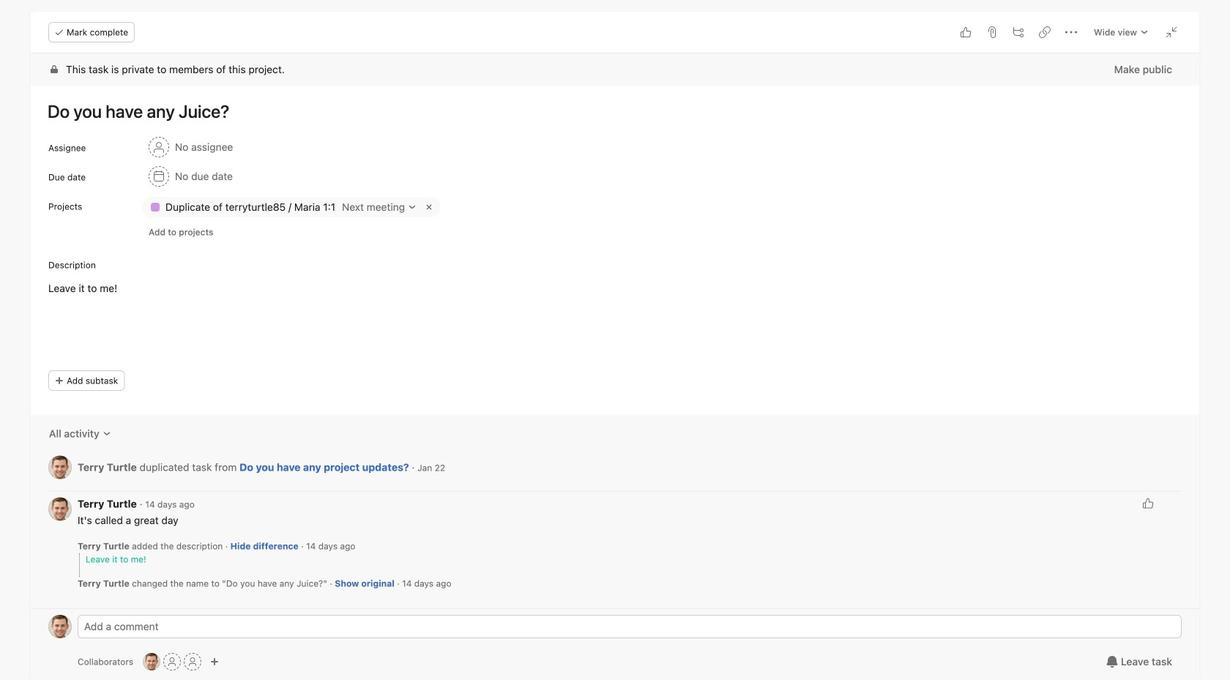Task type: vqa. For each thing, say whether or not it's contained in the screenshot.
date
no



Task type: locate. For each thing, give the bounding box(es) containing it.
1 open user profile image from the top
[[48, 456, 72, 479]]

add or remove collaborators image
[[143, 653, 160, 671]]

add subtask image
[[1013, 26, 1024, 38]]

1 vertical spatial open user profile image
[[48, 615, 72, 638]]

collapse task pane image
[[1166, 26, 1177, 38]]

0 likes. click to like this task image
[[960, 26, 972, 38]]

main content
[[31, 53, 1199, 608]]

0 vertical spatial open user profile image
[[48, 456, 72, 479]]

copy task link image
[[1039, 26, 1051, 38]]

open user profile image
[[48, 456, 72, 479], [48, 615, 72, 638]]

attachments: add a file to this task, do you have any juice? image
[[986, 26, 998, 38]]

open user profile image
[[48, 497, 72, 521]]



Task type: describe. For each thing, give the bounding box(es) containing it.
all activity image
[[102, 429, 111, 438]]

0 likes. click to like this task comment image
[[1142, 497, 1154, 509]]

remove image
[[423, 201, 435, 213]]

do you have any juice? dialog
[[31, 12, 1199, 680]]

more actions for this task image
[[1065, 26, 1077, 38]]

2 open user profile image from the top
[[48, 615, 72, 638]]

Task Name text field
[[38, 94, 1182, 128]]

description document
[[32, 280, 1182, 313]]

add or remove collaborators image
[[210, 657, 219, 666]]



